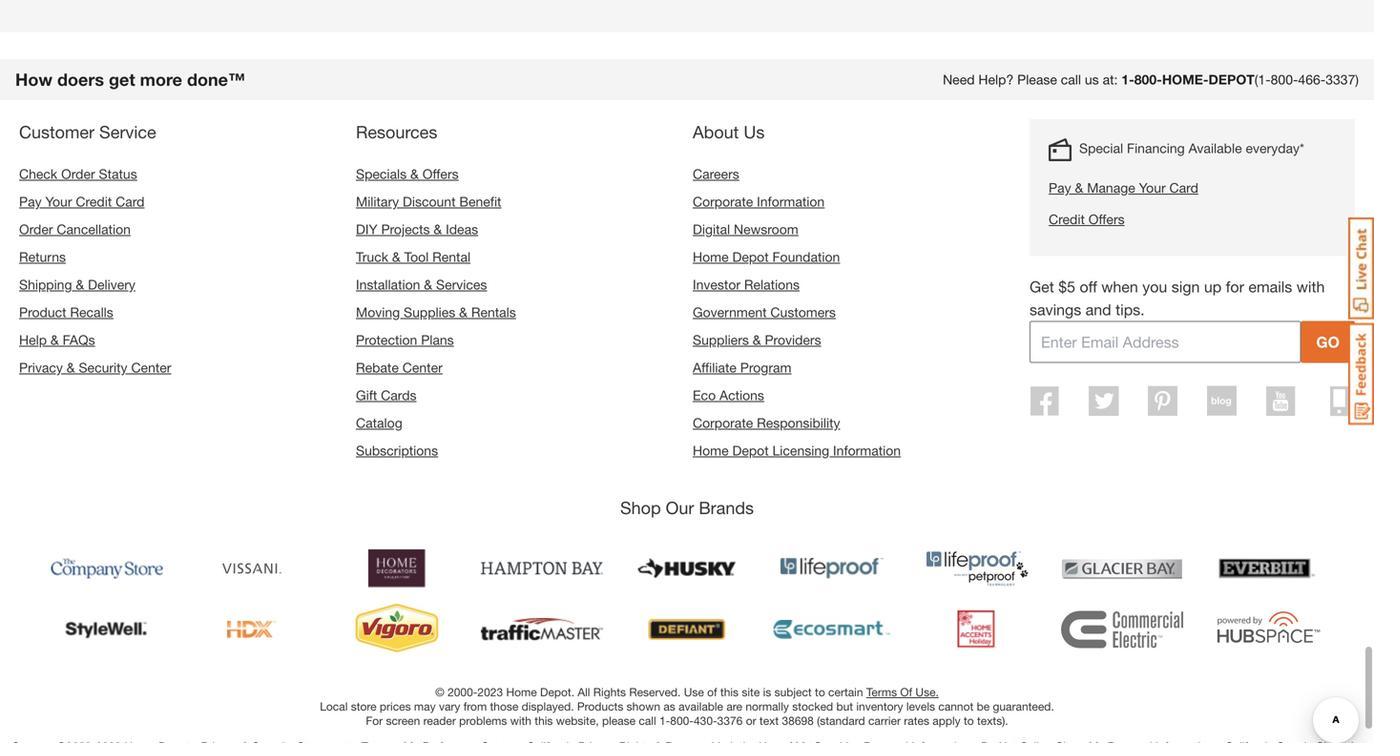 Task type: vqa. For each thing, say whether or not it's contained in the screenshot.
the leftmost Electric
no



Task type: describe. For each thing, give the bounding box(es) containing it.
hubspace smart home image
[[1207, 603, 1329, 657]]

foundation
[[773, 249, 840, 265]]

pay & manage your card
[[1049, 180, 1199, 196]]

cannot
[[939, 700, 974, 714]]

catalog
[[356, 415, 403, 431]]

supplies
[[404, 304, 456, 320]]

2 center from the left
[[403, 360, 443, 376]]

(1-
[[1255, 72, 1271, 87]]

3376
[[717, 714, 743, 728]]

0 vertical spatial credit
[[76, 194, 112, 210]]

hdx image
[[191, 603, 313, 657]]

apply
[[933, 714, 961, 728]]

delivery
[[88, 277, 135, 293]]

product recalls
[[19, 304, 113, 320]]

subscriptions link
[[356, 443, 438, 459]]

protection
[[356, 332, 417, 348]]

& down services
[[459, 304, 468, 320]]

vissani image
[[191, 542, 313, 596]]

gift cards
[[356, 388, 417, 403]]

offers inside "credit offers" link
[[1089, 211, 1125, 227]]

savings
[[1030, 301, 1082, 319]]

0 horizontal spatial card
[[116, 194, 145, 210]]

may
[[414, 700, 436, 714]]

special
[[1080, 140, 1124, 156]]

special financing available everyday*
[[1080, 140, 1305, 156]]

privacy & security center
[[19, 360, 171, 376]]

2000-
[[448, 686, 478, 699]]

specials & offers
[[356, 166, 459, 182]]

hampton bay image
[[481, 542, 603, 596]]

husky image
[[626, 542, 748, 596]]

0 horizontal spatial your
[[45, 194, 72, 210]]

is
[[763, 686, 772, 699]]

truck
[[356, 249, 388, 265]]

investor relations
[[693, 277, 800, 293]]

prices
[[380, 700, 411, 714]]

manage
[[1087, 180, 1136, 196]]

home depot on youtube image
[[1266, 386, 1296, 417]]

live chat image
[[1349, 218, 1375, 320]]

how doers get more done™
[[15, 69, 245, 90]]

pay & manage your card link
[[1049, 178, 1305, 198]]

service
[[99, 122, 156, 142]]

home-
[[1162, 72, 1209, 87]]

diy
[[356, 221, 378, 237]]

investor
[[693, 277, 741, 293]]

2 horizontal spatial 800-
[[1271, 72, 1299, 87]]

recalls
[[70, 304, 113, 320]]

emails
[[1249, 278, 1293, 296]]

resources
[[356, 122, 438, 142]]

shop
[[620, 498, 661, 518]]

protection plans
[[356, 332, 454, 348]]

for
[[366, 714, 383, 728]]

glacier bay image
[[1061, 542, 1184, 596]]

home depot foundation link
[[693, 249, 840, 265]]

everbilt image
[[1207, 542, 1329, 596]]

feedback link image
[[1349, 323, 1375, 426]]

responsibility
[[757, 415, 841, 431]]

lifeproof with petproof technology carpet image
[[916, 542, 1039, 596]]

rental
[[433, 249, 471, 265]]

suppliers & providers
[[693, 332, 821, 348]]

1 horizontal spatial your
[[1139, 180, 1166, 196]]

available
[[1189, 140, 1242, 156]]

order cancellation
[[19, 221, 131, 237]]

digital
[[693, 221, 730, 237]]

relations
[[744, 277, 800, 293]]

help?
[[979, 72, 1014, 87]]

benefit
[[460, 194, 502, 210]]

& for installation & services
[[424, 277, 433, 293]]

home accents holiday image
[[916, 603, 1039, 657]]

truck & tool rental link
[[356, 249, 471, 265]]

home for home depot foundation
[[693, 249, 729, 265]]

reader
[[423, 714, 456, 728]]

need
[[943, 72, 975, 87]]

ideas
[[446, 221, 478, 237]]

for
[[1226, 278, 1245, 296]]

local
[[320, 700, 348, 714]]

licensing
[[773, 443, 830, 459]]

product
[[19, 304, 66, 320]]

vigoro image
[[336, 603, 458, 657]]

home depot on pinterest image
[[1148, 386, 1178, 417]]

eco
[[693, 388, 716, 403]]

as
[[664, 700, 676, 714]]

plans
[[421, 332, 454, 348]]

text
[[760, 714, 779, 728]]

from
[[464, 700, 487, 714]]

suppliers & providers link
[[693, 332, 821, 348]]

moving supplies & rentals
[[356, 304, 516, 320]]

website,
[[556, 714, 599, 728]]

& for specials & offers
[[410, 166, 419, 182]]

use.
[[916, 686, 939, 699]]

home for home depot licensing information
[[693, 443, 729, 459]]

& for suppliers & providers
[[753, 332, 761, 348]]

©
[[435, 686, 445, 699]]

terms
[[867, 686, 897, 699]]

you
[[1143, 278, 1168, 296]]

please
[[602, 714, 636, 728]]

brands
[[699, 498, 754, 518]]

& for pay & manage your card
[[1075, 180, 1084, 196]]

diy projects & ideas link
[[356, 221, 478, 237]]

defiant image
[[626, 603, 748, 657]]

0 horizontal spatial order
[[19, 221, 53, 237]]

please
[[1018, 72, 1058, 87]]

moving
[[356, 304, 400, 320]]

help & faqs link
[[19, 332, 95, 348]]

home depot mobile apps image
[[1331, 386, 1349, 417]]

rebate center
[[356, 360, 443, 376]]

1 horizontal spatial 800-
[[1135, 72, 1162, 87]]

commercial electric image
[[1061, 603, 1184, 657]]

eco actions
[[693, 388, 765, 403]]

depot for licensing
[[733, 443, 769, 459]]

with inside © 2000-2023 home depot. all rights reserved. use of this site is subject to certain terms of use. local store prices may vary from those displayed. products shown as available are normally stocked but inventory levels cannot be guaranteed. for screen reader problems with this website, please call 1-800-430-3376 or text 38698 (standard carrier rates apply to texts).
[[510, 714, 532, 728]]

when
[[1102, 278, 1139, 296]]

up
[[1205, 278, 1222, 296]]

Enter Email Address text field
[[1030, 321, 1301, 363]]

1 vertical spatial information
[[833, 443, 901, 459]]

& for shipping & delivery
[[76, 277, 84, 293]]

stylewell image
[[46, 603, 168, 657]]

shipping & delivery link
[[19, 277, 135, 293]]



Task type: locate. For each thing, give the bounding box(es) containing it.
0 horizontal spatial to
[[815, 686, 825, 699]]

shipping
[[19, 277, 72, 293]]

& for help & faqs
[[51, 332, 59, 348]]

with inside get $5 off when you sign up for emails with savings and tips.
[[1297, 278, 1325, 296]]

your up order cancellation
[[45, 194, 72, 210]]

0 vertical spatial to
[[815, 686, 825, 699]]

1 horizontal spatial center
[[403, 360, 443, 376]]

1 horizontal spatial credit
[[1049, 211, 1085, 227]]

rentals
[[471, 304, 516, 320]]

us
[[1085, 72, 1099, 87]]

0 horizontal spatial pay
[[19, 194, 42, 210]]

0 vertical spatial with
[[1297, 278, 1325, 296]]

800- right at:
[[1135, 72, 1162, 87]]

0 horizontal spatial credit
[[76, 194, 112, 210]]

1- right at:
[[1122, 72, 1135, 87]]

home depot blog image
[[1207, 386, 1237, 417]]

home depot foundation
[[693, 249, 840, 265]]

specials
[[356, 166, 407, 182]]

& left tool
[[392, 249, 401, 265]]

services
[[436, 277, 487, 293]]

2 corporate from the top
[[693, 415, 753, 431]]

displayed.
[[522, 700, 574, 714]]

corporate down eco actions
[[693, 415, 753, 431]]

pay for pay your credit card
[[19, 194, 42, 210]]

credit up cancellation
[[76, 194, 112, 210]]

0 vertical spatial depot
[[733, 249, 769, 265]]

to down cannot
[[964, 714, 974, 728]]

texts).
[[977, 714, 1009, 728]]

pay down check
[[19, 194, 42, 210]]

1 horizontal spatial to
[[964, 714, 974, 728]]

call inside © 2000-2023 home depot. all rights reserved. use of this site is subject to certain terms of use. local store prices may vary from those displayed. products shown as available are normally stocked but inventory levels cannot be guaranteed. for screen reader problems with this website, please call 1-800-430-3376 or text 38698 (standard carrier rates apply to texts).
[[639, 714, 656, 728]]

1 vertical spatial credit
[[1049, 211, 1085, 227]]

1 horizontal spatial pay
[[1049, 180, 1072, 196]]

normally
[[746, 700, 789, 714]]

0 horizontal spatial this
[[535, 714, 553, 728]]

investor relations link
[[693, 277, 800, 293]]

pay up credit offers
[[1049, 180, 1072, 196]]

corporate responsibility link
[[693, 415, 841, 431]]

call
[[1061, 72, 1082, 87], [639, 714, 656, 728]]

call down shown
[[639, 714, 656, 728]]

& up military discount benefit
[[410, 166, 419, 182]]

shop our brands
[[620, 498, 754, 518]]

get
[[1030, 278, 1055, 296]]

1 vertical spatial call
[[639, 714, 656, 728]]

this up are
[[721, 686, 739, 699]]

0 vertical spatial information
[[757, 194, 825, 210]]

& right help
[[51, 332, 59, 348]]

information right the licensing
[[833, 443, 901, 459]]

1 horizontal spatial 1-
[[1122, 72, 1135, 87]]

corporate for corporate information
[[693, 194, 753, 210]]

home depot on twitter image
[[1089, 386, 1119, 417]]

0 horizontal spatial center
[[131, 360, 171, 376]]

800- down as
[[670, 714, 694, 728]]

with right emails
[[1297, 278, 1325, 296]]

© 2000-2023 home depot. all rights reserved. use of this site is subject to certain terms of use. local store prices may vary from those displayed. products shown as available are normally stocked but inventory levels cannot be guaranteed. for screen reader problems with this website, please call 1-800-430-3376 or text 38698 (standard carrier rates apply to texts).
[[320, 686, 1055, 728]]

offers up discount
[[423, 166, 459, 182]]

1 horizontal spatial offers
[[1089, 211, 1125, 227]]

go
[[1317, 333, 1340, 351]]

privacy & security center link
[[19, 360, 171, 376]]

& down government customers
[[753, 332, 761, 348]]

1 vertical spatial depot
[[733, 443, 769, 459]]

1 vertical spatial home
[[693, 443, 729, 459]]

0 horizontal spatial 1-
[[660, 714, 670, 728]]

tool
[[404, 249, 429, 265]]

pay for pay & manage your card
[[1049, 180, 1072, 196]]

0 horizontal spatial offers
[[423, 166, 459, 182]]

1 vertical spatial with
[[510, 714, 532, 728]]

customer
[[19, 122, 95, 142]]

& down faqs on the top left of page
[[67, 360, 75, 376]]

depot for foundation
[[733, 249, 769, 265]]

lifeproof flooring image
[[771, 542, 893, 596]]

gift cards link
[[356, 388, 417, 403]]

be
[[977, 700, 990, 714]]

1 depot from the top
[[733, 249, 769, 265]]

home depot on facebook image
[[1031, 386, 1060, 417]]

carrier
[[869, 714, 901, 728]]

depot down corporate responsibility link
[[733, 443, 769, 459]]

with down those
[[510, 714, 532, 728]]

installation & services link
[[356, 277, 487, 293]]

0 horizontal spatial call
[[639, 714, 656, 728]]

0 vertical spatial corporate
[[693, 194, 753, 210]]

status
[[99, 166, 137, 182]]

corporate down careers link
[[693, 194, 753, 210]]

& up recalls
[[76, 277, 84, 293]]

problems
[[459, 714, 507, 728]]

vary
[[439, 700, 460, 714]]

depot up investor relations
[[733, 249, 769, 265]]

2 vertical spatial home
[[506, 686, 537, 699]]

are
[[727, 700, 743, 714]]

800- inside © 2000-2023 home depot. all rights reserved. use of this site is subject to certain terms of use. local store prices may vary from those displayed. products shown as available are normally stocked but inventory levels cannot be guaranteed. for screen reader problems with this website, please call 1-800-430-3376 or text 38698 (standard carrier rates apply to texts).
[[670, 714, 694, 728]]

1 horizontal spatial call
[[1061, 72, 1082, 87]]

corporate for corporate responsibility
[[693, 415, 753, 431]]

& for truck & tool rental
[[392, 249, 401, 265]]

government customers
[[693, 304, 836, 320]]

0 vertical spatial call
[[1061, 72, 1082, 87]]

1 vertical spatial 1-
[[660, 714, 670, 728]]

trafficmaster image
[[481, 603, 603, 657]]

home depot licensing information link
[[693, 443, 901, 459]]

reserved.
[[629, 686, 681, 699]]

1- inside © 2000-2023 home depot. all rights reserved. use of this site is subject to certain terms of use. local store prices may vary from those displayed. products shown as available are normally stocked but inventory levels cannot be guaranteed. for screen reader problems with this website, please call 1-800-430-3376 or text 38698 (standard carrier rates apply to texts).
[[660, 714, 670, 728]]

order up the returns
[[19, 221, 53, 237]]

& left ideas
[[434, 221, 442, 237]]

466-
[[1299, 72, 1326, 87]]

home down 'eco'
[[693, 443, 729, 459]]

home up those
[[506, 686, 537, 699]]

call left us
[[1061, 72, 1082, 87]]

1 vertical spatial this
[[535, 714, 553, 728]]

offers down manage
[[1089, 211, 1125, 227]]

to up stocked
[[815, 686, 825, 699]]

& up supplies
[[424, 277, 433, 293]]

levels
[[907, 700, 936, 714]]

0 vertical spatial offers
[[423, 166, 459, 182]]

the company store image
[[46, 542, 168, 596]]

home inside © 2000-2023 home depot. all rights reserved. use of this site is subject to certain terms of use. local store prices may vary from those displayed. products shown as available are normally stocked but inventory levels cannot be guaranteed. for screen reader problems with this website, please call 1-800-430-3376 or text 38698 (standard carrier rates apply to texts).
[[506, 686, 537, 699]]

1 horizontal spatial with
[[1297, 278, 1325, 296]]

0 horizontal spatial information
[[757, 194, 825, 210]]

& left manage
[[1075, 180, 1084, 196]]

0 vertical spatial home
[[693, 249, 729, 265]]

more
[[140, 69, 182, 90]]

home down the digital
[[693, 249, 729, 265]]

ecosmart image
[[771, 603, 893, 657]]

0 vertical spatial this
[[721, 686, 739, 699]]

1 vertical spatial corporate
[[693, 415, 753, 431]]

your
[[1139, 180, 1166, 196], [45, 194, 72, 210]]

& for privacy & security center
[[67, 360, 75, 376]]

truck & tool rental
[[356, 249, 471, 265]]

3337)
[[1326, 72, 1359, 87]]

shipping & delivery
[[19, 277, 135, 293]]

program
[[741, 360, 792, 376]]

1 center from the left
[[131, 360, 171, 376]]

order up pay your credit card
[[61, 166, 95, 182]]

home decorators collection image
[[336, 542, 458, 596]]

guaranteed.
[[993, 700, 1055, 714]]

1 horizontal spatial this
[[721, 686, 739, 699]]

rights
[[594, 686, 626, 699]]

1 vertical spatial to
[[964, 714, 974, 728]]

store
[[351, 700, 377, 714]]

credit down pay & manage your card
[[1049, 211, 1085, 227]]

those
[[490, 700, 519, 714]]

corporate
[[693, 194, 753, 210], [693, 415, 753, 431]]

card up "credit offers" link
[[1170, 180, 1199, 196]]

(standard
[[817, 714, 865, 728]]

1 horizontal spatial card
[[1170, 180, 1199, 196]]

available
[[679, 700, 724, 714]]

gift
[[356, 388, 377, 403]]

pay
[[1049, 180, 1072, 196], [19, 194, 42, 210]]

stocked
[[792, 700, 833, 714]]

2023
[[478, 686, 503, 699]]

1 corporate from the top
[[693, 194, 753, 210]]

card down status
[[116, 194, 145, 210]]

check order status
[[19, 166, 137, 182]]

this
[[721, 686, 739, 699], [535, 714, 553, 728]]

this down displayed. at left
[[535, 714, 553, 728]]

1 horizontal spatial information
[[833, 443, 901, 459]]

products
[[577, 700, 624, 714]]

center right security
[[131, 360, 171, 376]]

0 vertical spatial order
[[61, 166, 95, 182]]

or
[[746, 714, 757, 728]]

rebate
[[356, 360, 399, 376]]

military discount benefit
[[356, 194, 502, 210]]

430-
[[694, 714, 718, 728]]

home
[[693, 249, 729, 265], [693, 443, 729, 459], [506, 686, 537, 699]]

tips.
[[1116, 301, 1145, 319]]

newsroom
[[734, 221, 799, 237]]

how
[[15, 69, 52, 90]]

2 depot from the top
[[733, 443, 769, 459]]

0 horizontal spatial with
[[510, 714, 532, 728]]

your down financing
[[1139, 180, 1166, 196]]

providers
[[765, 332, 821, 348]]

discount
[[403, 194, 456, 210]]

help
[[19, 332, 47, 348]]

0 vertical spatial 1-
[[1122, 72, 1135, 87]]

check order status link
[[19, 166, 137, 182]]

1 horizontal spatial order
[[61, 166, 95, 182]]

1 vertical spatial offers
[[1089, 211, 1125, 227]]

center down plans
[[403, 360, 443, 376]]

cards
[[381, 388, 417, 403]]

800- right the depot
[[1271, 72, 1299, 87]]

use
[[684, 686, 704, 699]]

information up the newsroom
[[757, 194, 825, 210]]

installation
[[356, 277, 420, 293]]

0 horizontal spatial 800-
[[670, 714, 694, 728]]

product recalls link
[[19, 304, 113, 320]]

pay your credit card link
[[19, 194, 145, 210]]

1 vertical spatial order
[[19, 221, 53, 237]]

38698
[[782, 714, 814, 728]]

financing
[[1127, 140, 1185, 156]]

suppliers
[[693, 332, 749, 348]]

1- down as
[[660, 714, 670, 728]]



